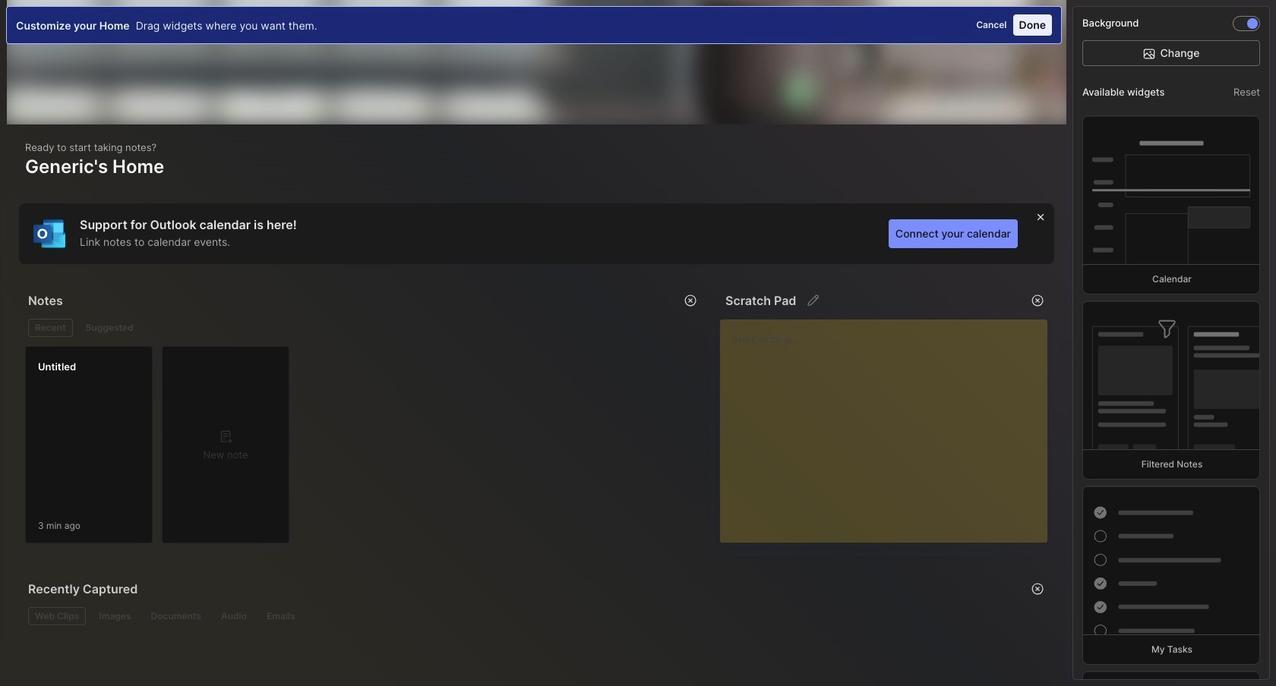Task type: vqa. For each thing, say whether or not it's contained in the screenshot.
( within the Notes ( 5 )
no



Task type: describe. For each thing, give the bounding box(es) containing it.
edit widget title image
[[806, 293, 821, 308]]



Task type: locate. For each thing, give the bounding box(es) containing it.
background image
[[1247, 18, 1258, 29]]



